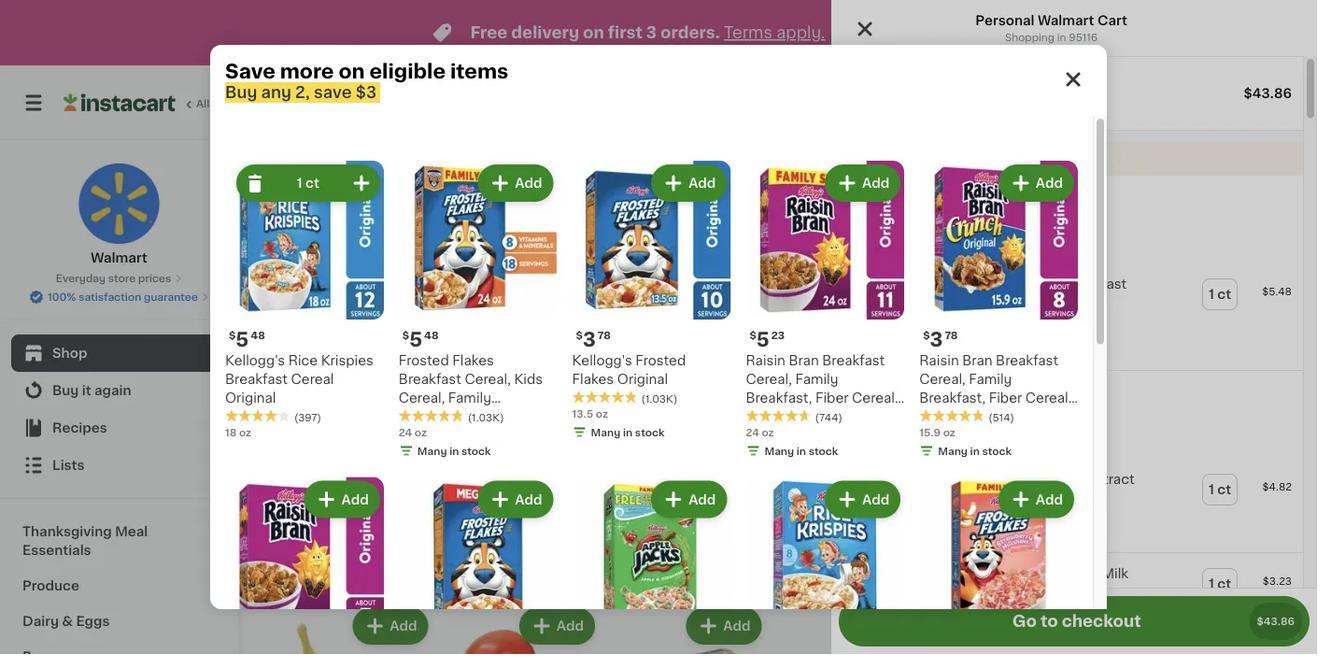 Task type: vqa. For each thing, say whether or not it's contained in the screenshot.
left Krispies
yes



Task type: describe. For each thing, give the bounding box(es) containing it.
$3 inside save more on eligible items buy any 2, save $3
[[356, 85, 377, 100]]

thanksgiving meal essentials link
[[11, 514, 227, 568]]

items inside save more on eligible items buy any 2, save $3
[[450, 61, 509, 81]]

cereal, left $ 1 44
[[399, 391, 445, 405]]

it
[[82, 384, 91, 397]]

1 down raspberries package 12 oz container
[[1209, 483, 1215, 496]]

$ inside $ 5 23
[[750, 330, 757, 340]]

all stores
[[196, 99, 245, 109]]

terms apply. link
[[724, 25, 826, 41]]

/pkg (est.)
[[662, 390, 739, 405]]

breakfast, for 5
[[746, 391, 813, 405]]

many down 13.5 oz
[[591, 427, 621, 437]]

eligible inside buy any 2, save $3 add 1 more eligible item to redeem
[[964, 212, 1001, 222]]

cereal, up 'halos'
[[1026, 391, 1072, 405]]

3 inside 'limited time offer' region
[[647, 25, 657, 41]]

thanksgiving
[[22, 525, 112, 538]]

reduced
[[1015, 567, 1075, 581]]

kids
[[514, 373, 543, 386]]

store
[[108, 273, 136, 284]]

fiber for 5
[[816, 391, 849, 405]]

your first delivery is free!
[[843, 152, 1011, 165]]

mccormick®
[[912, 473, 997, 486]]

lists link
[[11, 447, 227, 484]]

organic for organic
[[449, 371, 492, 381]]

cereal, up $ 4 28 on the right bottom
[[746, 373, 792, 386]]

pom wonderful ready-to-eat pomegranate arils 4 oz container
[[781, 416, 901, 482]]

0 vertical spatial $43.86
[[1244, 87, 1293, 100]]

1 ct button for great value 2% reduced fat milk
[[1204, 569, 1237, 599]]

choose replacement button for original
[[905, 335, 1036, 352]]

terms
[[724, 25, 773, 41]]

2.0
[[481, 450, 498, 460]]

item
[[1003, 212, 1026, 222]]

save
[[225, 61, 276, 81]]

first inside 'limited time offer' region
[[608, 25, 643, 41]]

ct inside buy any 2, save $3 dialog
[[306, 177, 320, 190]]

cereal for kellogg's rice krispies breakfast cereal original 18 oz
[[912, 293, 955, 306]]

18 inside 'kellogg's rice krispies breakfast cereal original 18 oz'
[[912, 311, 923, 321]]

value
[[953, 567, 988, 581]]

original up ready-
[[746, 410, 797, 423]]

flakes inside kellogg's frosted flakes original
[[573, 373, 614, 386]]

oz left pom at the right of page
[[762, 427, 774, 437]]

15.9
[[920, 427, 941, 437]]

to- inside 'wonderful halos sweet, seedless, easy-to-peel mandarins'
[[985, 454, 1005, 467]]

remove button for extract
[[1044, 517, 1108, 534]]

$ 5 48 for kellogg's
[[229, 329, 265, 349]]

remove button for breakfast
[[1044, 335, 1108, 352]]

thanksgiving meal essentials
[[22, 525, 148, 557]]

shop
[[52, 347, 87, 360]]

1 vertical spatial $43.86
[[1258, 616, 1295, 627]]

more inside 'spend $15, save $5 spend $10.18 more to redeem'
[[974, 407, 1000, 417]]

delivery inside 'limited time offer' region
[[512, 25, 580, 41]]

everyday
[[56, 273, 106, 284]]

1 replacement from the top
[[969, 338, 1036, 348]]

many left 2.0
[[418, 446, 447, 456]]

see for spend
[[922, 433, 948, 446]]

4 for $ 4 28
[[791, 392, 805, 411]]

redeem inside 'spend $15, save $5 spend $10.18 more to redeem'
[[1016, 407, 1056, 417]]

&
[[62, 615, 73, 628]]

18 inside buy any 2, save $3 dialog
[[225, 427, 237, 437]]

walmart link
[[78, 163, 160, 267]]

$ inside $ 6 97
[[951, 393, 958, 403]]

organic bananas $0.72 / lb about 2.0 lb each
[[447, 416, 559, 460]]

extract
[[1088, 473, 1135, 486]]

cart
[[1098, 14, 1128, 27]]

ct for kellogg's rice krispies breakfast cereal original
[[1218, 288, 1232, 301]]

$5.48
[[1263, 286, 1293, 297]]

$ 3 78 for raisin
[[924, 329, 958, 349]]

2.23
[[648, 468, 670, 479]]

(514)
[[989, 412, 1015, 422]]

dairy & eggs link
[[11, 604, 227, 639]]

ct for great value 2% reduced fat milk
[[1218, 578, 1232, 591]]

stock up mandarins
[[983, 446, 1012, 456]]

$1.44 each (estimated) element
[[447, 389, 599, 414]]

product group containing 6
[[948, 230, 1100, 486]]

increment quantity of kellogg's rice krispies breakfast cereal original image
[[350, 172, 373, 194]]

$4.82
[[1263, 482, 1293, 492]]

cereal, up eat
[[852, 391, 899, 405]]

to inside buy any 2, save $3 add 1 more eligible item to redeem
[[1029, 212, 1040, 222]]

10:45am
[[1120, 96, 1182, 109]]

recipes
[[52, 422, 107, 435]]

lime
[[280, 416, 312, 429]]

bran for 5
[[789, 354, 819, 367]]

again
[[94, 384, 131, 397]]

$10.18
[[940, 407, 971, 417]]

great
[[912, 567, 949, 581]]

(est.) for 1
[[531, 390, 571, 405]]

best
[[280, 545, 328, 565]]

bananas
[[503, 416, 559, 429]]

buy for buy it again
[[52, 384, 79, 397]]

promotion-wrapper element containing spend $15, save $5
[[832, 371, 1304, 553]]

see eligible items button for mccormick®
[[904, 424, 1059, 455]]

fresh fruit
[[280, 172, 391, 191]]

/pkg
[[662, 390, 695, 405]]

stock down $0.72
[[462, 446, 491, 456]]

86
[[640, 393, 655, 403]]

krispies for kellogg's rice krispies breakfast cereal original 18 oz
[[1008, 278, 1061, 291]]

all for best sellers
[[1086, 549, 1102, 562]]

lb up 2.0
[[485, 435, 495, 445]]

free delivery on first 3 orders. terms apply.
[[471, 25, 826, 41]]

on for eligible
[[339, 61, 365, 81]]

pom
[[781, 416, 814, 429]]

sun harvest seedless red grapes
[[614, 416, 757, 448]]

your
[[843, 152, 873, 165]]

frosted flakes breakfast cereal, kids cereal, family breakfast, original
[[399, 354, 543, 423]]

(1.03k) for 3
[[642, 393, 678, 404]]

to- inside pom wonderful ready-to-eat pomegranate arils 4 oz container
[[829, 435, 849, 448]]

original inside kellogg's frosted flakes original
[[618, 373, 668, 386]]

5 for kellogg's
[[236, 329, 249, 349]]

1 inside buy any 2, save $3 dialog
[[297, 177, 303, 190]]

$ 5 23
[[750, 329, 785, 349]]

2 remove from the top
[[1065, 520, 1108, 531]]

1 spend from the top
[[904, 389, 948, 402]]

delivery by 10:45am link
[[1005, 92, 1182, 114]]

fl
[[921, 493, 928, 503]]

/ for 2.23
[[685, 468, 689, 479]]

1 horizontal spatial delivery
[[907, 152, 961, 165]]

13.5 oz
[[573, 408, 608, 419]]

free
[[471, 25, 508, 41]]

product group for buy any 2, save $3
[[832, 264, 1304, 363]]

seedless,
[[996, 435, 1059, 448]]

peel
[[1005, 454, 1033, 467]]

in inside personal walmart cart shopping in 95116
[[1058, 32, 1067, 43]]

lb down easy- on the right bottom of the page
[[957, 472, 967, 482]]

breakfast, for 3
[[920, 391, 986, 405]]

1 horizontal spatial about
[[614, 468, 645, 479]]

kellogg's frosted flakes original
[[573, 354, 686, 386]]

mandarins
[[948, 472, 1017, 486]]

see for buy
[[922, 237, 948, 250]]

oz right 15.9
[[944, 427, 956, 437]]

oz left $0.72
[[415, 427, 427, 437]]

in down $0.72
[[450, 446, 459, 456]]

many in stock up mandarins
[[939, 446, 1012, 456]]

$4.86 per package (estimated) element
[[614, 389, 766, 414]]

$5
[[1017, 389, 1034, 402]]

frosted inside frosted flakes breakfast cereal, kids cereal, family breakfast, original
[[399, 354, 449, 367]]

eat
[[849, 435, 870, 448]]

item carousel region containing best sellers
[[280, 536, 1266, 654]]

guarantee
[[144, 292, 198, 302]]

$ 1 44
[[451, 392, 483, 411]]

original up "15.9 oz"
[[920, 410, 971, 423]]

breakfast for $ 5 23
[[823, 354, 885, 367]]

11 button
[[1205, 80, 1281, 125]]

lb right 2.23
[[673, 468, 683, 479]]

original inside frosted flakes breakfast cereal, kids cereal, family breakfast, original
[[469, 410, 519, 423]]

breakfast for $ 5 48
[[399, 373, 462, 386]]

breakfast, inside frosted flakes breakfast cereal, kids cereal, family breakfast, original
[[399, 410, 465, 423]]

best sellers
[[280, 545, 404, 565]]

wonderful inside pom wonderful ready-to-eat pomegranate arils 4 oz container
[[817, 416, 885, 429]]

sponsored badge image
[[781, 486, 837, 497]]

frosted inside kellogg's frosted flakes original
[[636, 354, 686, 367]]

2, inside save more on eligible items buy any 2, save $3
[[295, 85, 310, 100]]

product group containing 0
[[280, 230, 432, 455]]

1 ct for kellogg's rice krispies breakfast cereal original
[[1209, 288, 1232, 301]]

78 for raisin
[[945, 330, 958, 340]]

$ 6 97
[[951, 392, 987, 411]]

product group containing 1
[[447, 230, 599, 462]]

buy it again link
[[11, 372, 227, 409]]

12
[[1115, 435, 1125, 445]]

great value 2% reduced fat milk image
[[843, 565, 882, 604]]

oz inside 'kellogg's rice krispies breakfast cereal original 18 oz'
[[926, 311, 938, 321]]

2 replacement from the top
[[969, 520, 1036, 531]]

$ inside $ 1 44
[[451, 393, 458, 403]]

1 choose from the top
[[925, 338, 966, 348]]

about inside organic bananas $0.72 / lb about 2.0 lb each
[[447, 450, 479, 460]]

1 ct for great value 2% reduced fat milk
[[1209, 578, 1232, 591]]

1 horizontal spatial first
[[877, 152, 904, 165]]

fat
[[1078, 567, 1099, 581]]

1 left $5.48
[[1209, 288, 1215, 301]]

3 for kellogg's
[[583, 329, 596, 349]]

0 vertical spatial each
[[491, 390, 527, 405]]

original inside 'kellogg's rice krispies breakfast cereal original 18 oz'
[[959, 293, 1010, 306]]

$ 3 78 for kellogg's
[[576, 329, 611, 349]]

stock down $ 4 86
[[635, 427, 665, 437]]

original inside kellogg's rice krispies breakfast cereal original
[[225, 391, 276, 405]]

stock down (744) at the right bottom
[[809, 446, 839, 456]]

13.5
[[573, 408, 594, 419]]

lists
[[52, 459, 85, 472]]

buy for buy any 2, save $3 add 1 more eligible item to redeem
[[904, 193, 931, 207]]

personal
[[976, 14, 1035, 27]]

in down $ 4 86
[[623, 427, 633, 437]]

pure
[[1000, 473, 1030, 486]]

all for fresh fruit
[[1086, 175, 1102, 188]]

$ inside $ 4 86
[[618, 393, 625, 403]]

view all (40+)
[[1051, 175, 1141, 188]]

pomegranate
[[781, 454, 869, 467]]

fiber for 3
[[990, 391, 1023, 405]]

breakfast inside kellogg's rice krispies breakfast cereal original
[[225, 373, 288, 386]]

shopping
[[1006, 32, 1055, 43]]

$ inside $ 4 28
[[785, 393, 791, 403]]

5 for raisin
[[757, 329, 770, 349]]

raspberries
[[1115, 416, 1194, 429]]

dairy
[[22, 615, 59, 628]]

2 horizontal spatial to
[[1041, 614, 1059, 629]]

$0.72
[[447, 435, 476, 445]]

container inside raspberries package 12 oz container
[[1143, 435, 1194, 445]]



Task type: locate. For each thing, give the bounding box(es) containing it.
0 lime 42
[[280, 392, 333, 429]]

items down item
[[1003, 237, 1041, 250]]

1 ct inside buy any 2, save $3 dialog
[[297, 177, 320, 190]]

0 vertical spatial to-
[[829, 435, 849, 448]]

view all (30+)
[[1051, 549, 1141, 562]]

15.9 oz
[[920, 427, 956, 437]]

(1.03k) down 44
[[468, 412, 504, 422]]

1 raisin bran breakfast cereal, family breakfast, fiber cereal, original from the left
[[746, 354, 899, 423]]

view for fresh fruit
[[1051, 175, 1083, 188]]

1 see eligible items button from the top
[[904, 228, 1059, 260]]

2,
[[295, 85, 310, 100], [963, 193, 975, 207]]

apply.
[[777, 25, 826, 41]]

1 horizontal spatial buy
[[225, 85, 257, 100]]

$3 up "fruit"
[[356, 85, 377, 100]]

walmart up 95116
[[1038, 14, 1095, 27]]

product group containing mccormick® pure almond extract
[[832, 459, 1304, 545]]

5 for frosted
[[409, 329, 423, 349]]

5 down easy- on the right bottom of the page
[[948, 472, 955, 482]]

1 horizontal spatial family
[[796, 373, 839, 386]]

wonderful up sweet,
[[948, 416, 1016, 429]]

delivery
[[1035, 96, 1095, 109]]

1 horizontal spatial krispies
[[1008, 278, 1061, 291]]

$3 inside buy any 2, save $3 add 1 more eligible item to redeem
[[1013, 193, 1031, 207]]

1 $ 3 78 from the left
[[576, 329, 611, 349]]

free!
[[979, 152, 1011, 165]]

1 vertical spatial replacement
[[969, 520, 1036, 531]]

1 frosted from the left
[[399, 354, 449, 367]]

$3 up item
[[1013, 193, 1031, 207]]

0 vertical spatial spend
[[904, 389, 948, 402]]

items for spend $15, save $5
[[1003, 433, 1041, 446]]

2 horizontal spatial 4
[[791, 392, 805, 411]]

$3
[[356, 85, 377, 100], [1013, 193, 1031, 207]]

1 horizontal spatial cereal
[[912, 293, 955, 306]]

0 vertical spatial see
[[922, 237, 948, 250]]

items for buy any 2, save $3
[[1003, 237, 1041, 250]]

0 horizontal spatial (est.)
[[531, 390, 571, 405]]

2 vertical spatial save
[[982, 389, 1014, 402]]

24 oz for frosted flakes breakfast cereal, kids cereal, family breakfast, original
[[399, 427, 427, 437]]

breakfast inside frosted flakes breakfast cereal, kids cereal, family breakfast, original
[[399, 373, 462, 386]]

promotion-wrapper element containing buy any 2, save $3
[[832, 176, 1304, 371]]

krispies for kellogg's rice krispies breakfast cereal original
[[321, 354, 374, 367]]

kellogg's for 5
[[225, 354, 285, 367]]

krispies inside kellogg's rice krispies breakfast cereal original
[[321, 354, 374, 367]]

0 vertical spatial about
[[447, 450, 479, 460]]

remove button up view all (30+)
[[1044, 517, 1108, 534]]

1 horizontal spatial container
[[1143, 435, 1194, 445]]

product group
[[225, 161, 384, 440], [399, 161, 558, 462], [573, 161, 731, 443], [746, 161, 905, 462], [920, 161, 1079, 462], [280, 230, 432, 455], [447, 230, 599, 462], [614, 230, 766, 481], [781, 230, 933, 501], [948, 230, 1100, 486], [225, 477, 384, 654], [399, 477, 558, 654], [573, 477, 731, 654], [746, 477, 905, 654], [920, 477, 1079, 654], [280, 604, 432, 654], [447, 604, 599, 654], [614, 604, 766, 654], [781, 604, 933, 654], [948, 604, 1100, 654], [1115, 604, 1266, 654]]

product group containing kellogg's rice krispies breakfast cereal original
[[832, 264, 1304, 363]]

in up mandarins
[[971, 446, 980, 456]]

container down pomegranate
[[805, 472, 856, 482]]

1 $ 5 48 from the left
[[229, 329, 265, 349]]

kellogg's rice krispies breakfast cereal original image
[[843, 275, 882, 314]]

kellogg's inside 'kellogg's rice krispies breakfast cereal original 18 oz'
[[912, 278, 972, 291]]

1 remove from the top
[[1065, 338, 1108, 348]]

1 vertical spatial flakes
[[573, 373, 614, 386]]

/ inside organic bananas $0.72 / lb about 2.0 lb each
[[478, 435, 483, 445]]

item carousel region containing fresh fruit
[[280, 163, 1266, 522]]

0 vertical spatial 2,
[[295, 85, 310, 100]]

2 $ 3 78 from the left
[[924, 329, 958, 349]]

produce
[[22, 579, 79, 593]]

0 horizontal spatial any
[[261, 85, 292, 100]]

1 horizontal spatial to
[[1029, 212, 1040, 222]]

original
[[959, 293, 1010, 306], [618, 373, 668, 386], [225, 391, 276, 405], [469, 410, 519, 423], [746, 410, 797, 423], [920, 410, 971, 423]]

kellogg's rice krispies breakfast cereal original 18 oz
[[912, 278, 1127, 321]]

view up fat
[[1051, 549, 1083, 562]]

rice for kellogg's rice krispies breakfast cereal original
[[289, 354, 318, 367]]

1 (est.) from the left
[[531, 390, 571, 405]]

1 vertical spatial spend
[[904, 407, 937, 417]]

oz right 13.5
[[596, 408, 608, 419]]

orders.
[[661, 25, 721, 41]]

78 up kellogg's frosted flakes original
[[598, 330, 611, 340]]

(1.03k) for 5
[[468, 412, 504, 422]]

sun
[[614, 416, 639, 429]]

eggs
[[76, 615, 110, 628]]

0 vertical spatial $3
[[356, 85, 377, 100]]

2 choose replacement from the top
[[925, 520, 1036, 531]]

24 oz for raisin bran breakfast cereal, family breakfast, fiber cereal, original
[[746, 427, 774, 437]]

2 1 ct button from the top
[[1204, 475, 1237, 505]]

0 vertical spatial on
[[583, 25, 605, 41]]

cereal for kellogg's rice krispies breakfast cereal original
[[291, 373, 334, 386]]

oz right fl
[[930, 493, 942, 503]]

1 horizontal spatial any
[[934, 193, 960, 207]]

1 horizontal spatial $ 3 78
[[924, 329, 958, 349]]

mccormick® pure almond extract button
[[912, 472, 1135, 487]]

to right item
[[1029, 212, 1040, 222]]

2 choose replacement button from the top
[[905, 517, 1036, 534]]

meal
[[115, 525, 148, 538]]

1 raisin from the left
[[746, 354, 786, 367]]

0 vertical spatial container
[[1143, 435, 1194, 445]]

walmart logo image
[[78, 163, 160, 245]]

2 raisin bran breakfast cereal, family breakfast, fiber cereal, original from the left
[[920, 354, 1072, 423]]

1 horizontal spatial 3
[[647, 25, 657, 41]]

on inside 'limited time offer' region
[[583, 25, 605, 41]]

see eligible items button for kellogg's
[[904, 228, 1059, 260]]

1 vertical spatial about
[[614, 468, 645, 479]]

shop link
[[11, 335, 227, 372]]

1 horizontal spatial rice
[[976, 278, 1005, 291]]

redeem inside buy any 2, save $3 add 1 more eligible item to redeem
[[1042, 212, 1082, 222]]

add inside buy any 2, save $3 add 1 more eligible item to redeem
[[904, 212, 925, 222]]

24 oz left $0.72
[[399, 427, 427, 437]]

wonderful halos sweet, seedless, easy-to-peel mandarins
[[948, 416, 1059, 486]]

0 horizontal spatial $ 5 48
[[229, 329, 265, 349]]

3 left "orders."
[[647, 25, 657, 41]]

24
[[399, 427, 412, 437], [746, 427, 760, 437]]

view for best sellers
[[1051, 549, 1083, 562]]

cereal inside 'kellogg's rice krispies breakfast cereal original 18 oz'
[[912, 293, 955, 306]]

organic inside organic bananas $0.72 / lb about 2.0 lb each
[[447, 416, 499, 429]]

1 horizontal spatial $ 5 48
[[403, 329, 439, 349]]

2
[[912, 493, 919, 503]]

1 vertical spatial to
[[1003, 407, 1014, 417]]

oz inside mccormick® pure almond extract 2 fl oz
[[930, 493, 942, 503]]

kellogg's rice krispies breakfast cereal original
[[225, 354, 374, 405]]

wonderful inside 'wonderful halos sweet, seedless, easy-to-peel mandarins'
[[948, 416, 1016, 429]]

to inside 'spend $15, save $5 spend $10.18 more to redeem'
[[1003, 407, 1014, 417]]

save up item
[[978, 193, 1010, 207]]

5 left 23
[[757, 329, 770, 349]]

1 wonderful from the left
[[817, 416, 885, 429]]

buy inside buy it again link
[[52, 384, 79, 397]]

save inside 'spend $15, save $5 spend $10.18 more to redeem'
[[982, 389, 1014, 402]]

everyday store prices
[[56, 273, 171, 284]]

4 for $ 4 86
[[625, 392, 639, 411]]

0 horizontal spatial about
[[447, 450, 479, 460]]

all inside view all (40+) popup button
[[1086, 175, 1102, 188]]

0 horizontal spatial breakfast,
[[399, 410, 465, 423]]

0 horizontal spatial to
[[1003, 407, 1014, 417]]

2 promotion-wrapper element from the top
[[832, 371, 1304, 553]]

buy left "it"
[[52, 384, 79, 397]]

to right go at the right bottom of page
[[1041, 614, 1059, 629]]

any down save
[[261, 85, 292, 100]]

2 horizontal spatial buy
[[904, 193, 931, 207]]

1 24 from the left
[[399, 427, 412, 437]]

rice up 0
[[289, 354, 318, 367]]

1 remove button from the top
[[1044, 335, 1108, 352]]

(1.03k) up harvest
[[642, 393, 678, 404]]

2 see from the top
[[922, 433, 948, 446]]

24 left $0.72
[[399, 427, 412, 437]]

choose replacement up 97
[[925, 338, 1036, 348]]

1 vertical spatial see
[[922, 433, 948, 446]]

2 $ 5 48 from the left
[[403, 329, 439, 349]]

cereal
[[912, 293, 955, 306], [291, 373, 334, 386]]

1 horizontal spatial /
[[685, 468, 689, 479]]

18 left lime
[[225, 427, 237, 437]]

about
[[447, 450, 479, 460], [614, 468, 645, 479]]

2 vertical spatial 1 ct button
[[1204, 569, 1237, 599]]

more
[[280, 61, 334, 81], [934, 212, 961, 222], [974, 407, 1000, 417]]

3 for raisin
[[930, 329, 943, 349]]

48 up kellogg's rice krispies breakfast cereal original on the bottom left
[[251, 330, 265, 340]]

0 vertical spatial all
[[1086, 175, 1102, 188]]

2 48 from the left
[[424, 330, 439, 340]]

ct for mccormick® pure almond extract
[[1218, 483, 1232, 496]]

4 up sponsored badge image
[[781, 472, 788, 482]]

many in stock down $ 4 86
[[591, 427, 665, 437]]

2 see eligible items button from the top
[[904, 424, 1059, 455]]

each (est.)
[[491, 390, 571, 405]]

1 product group from the top
[[832, 264, 1304, 363]]

1 vertical spatial items
[[1003, 237, 1041, 250]]

78 up $15,
[[945, 330, 958, 340]]

0 horizontal spatial fiber
[[816, 391, 849, 405]]

(est.) up seedless
[[699, 390, 739, 405]]

(est.) inside $1.44 each (estimated) element
[[531, 390, 571, 405]]

2 remove button from the top
[[1044, 517, 1108, 534]]

48 for frosted
[[424, 330, 439, 340]]

save inside buy any 2, save $3 add 1 more eligible item to redeem
[[978, 193, 1010, 207]]

1 horizontal spatial 2,
[[963, 193, 975, 207]]

each inside organic bananas $0.72 / lb about 2.0 lb each
[[512, 450, 538, 460]]

2, down is
[[963, 193, 975, 207]]

1 ct button for mccormick® pure almond extract
[[1204, 475, 1237, 505]]

many in stock down pom at the right of page
[[765, 446, 839, 456]]

0 horizontal spatial $3
[[356, 85, 377, 100]]

to- up mandarins
[[985, 454, 1005, 467]]

2 choose from the top
[[925, 520, 966, 531]]

0 horizontal spatial $ 3 78
[[576, 329, 611, 349]]

package
[[1197, 416, 1253, 429]]

1 horizontal spatial 18
[[912, 311, 923, 321]]

1 choose replacement from the top
[[925, 338, 1036, 348]]

kellogg's rice krispies breakfast cereal original button
[[912, 277, 1160, 307]]

3 up $10.18
[[930, 329, 943, 349]]

1 view from the top
[[1051, 175, 1083, 188]]

lb
[[485, 435, 495, 445], [500, 450, 510, 460], [673, 468, 683, 479], [957, 472, 967, 482]]

walmart inside personal walmart cart shopping in 95116
[[1038, 14, 1095, 27]]

krispies inside 'kellogg's rice krispies breakfast cereal original 18 oz'
[[1008, 278, 1061, 291]]

4 left 28
[[791, 392, 805, 411]]

sellers
[[333, 545, 404, 565]]

18 right kellogg's rice krispies breakfast cereal original icon
[[912, 311, 923, 321]]

raisin bran breakfast cereal, family breakfast, fiber cereal, original for 3
[[920, 354, 1072, 423]]

None search field
[[267, 77, 582, 129]]

any inside save more on eligible items buy any 2, save $3
[[261, 85, 292, 100]]

0 horizontal spatial on
[[339, 61, 365, 81]]

2 item carousel region from the top
[[280, 536, 1266, 654]]

see eligible items down buy any 2, save $3 add 1 more eligible item to redeem
[[922, 237, 1041, 250]]

0 vertical spatial walmart
[[1038, 14, 1095, 27]]

in down pom at the right of page
[[797, 446, 807, 456]]

$ 3 78
[[576, 329, 611, 349], [924, 329, 958, 349]]

1 horizontal spatial wonderful
[[948, 416, 1016, 429]]

0 vertical spatial items
[[450, 61, 509, 81]]

all inside view all (30+) popup button
[[1086, 549, 1102, 562]]

1 promotion-wrapper element from the top
[[832, 176, 1304, 371]]

2 (est.) from the left
[[699, 390, 739, 405]]

2 bran from the left
[[963, 354, 993, 367]]

48 for kellogg's
[[251, 330, 265, 340]]

1 horizontal spatial breakfast,
[[746, 391, 813, 405]]

first left "orders."
[[608, 25, 643, 41]]

promotion-wrapper element
[[832, 176, 1304, 371], [832, 371, 1304, 553]]

0 vertical spatial krispies
[[1008, 278, 1061, 291]]

$3.23
[[1263, 576, 1293, 587]]

kellogg's up $ 4 86
[[573, 354, 633, 367]]

buy any 2, save $3 dialog
[[210, 45, 1108, 654]]

more inside save more on eligible items buy any 2, save $3
[[280, 61, 334, 81]]

view
[[1051, 175, 1083, 188], [1051, 549, 1083, 562]]

in
[[1058, 32, 1067, 43], [623, 427, 633, 437], [450, 446, 459, 456], [797, 446, 807, 456], [971, 446, 980, 456]]

many in stock down $0.72
[[418, 446, 491, 456]]

1 fiber from the left
[[816, 391, 849, 405]]

cereal,
[[465, 373, 511, 386], [746, 373, 792, 386], [920, 373, 966, 386], [399, 391, 445, 405], [852, 391, 899, 405], [1026, 391, 1072, 405]]

1 horizontal spatial (1.03k)
[[642, 393, 678, 404]]

2 24 from the left
[[746, 427, 760, 437]]

breakfast for $ 3 78
[[996, 354, 1059, 367]]

$ 5 48 for frosted
[[403, 329, 439, 349]]

family for 5
[[796, 373, 839, 386]]

raisin up $15,
[[920, 354, 960, 367]]

0 horizontal spatial 48
[[251, 330, 265, 340]]

0 vertical spatial redeem
[[1042, 212, 1082, 222]]

rice for kellogg's rice krispies breakfast cereal original 18 oz
[[976, 278, 1005, 291]]

view left (40+)
[[1051, 175, 1083, 188]]

mccormick® pure almond extract image
[[843, 470, 882, 510]]

prices
[[138, 273, 171, 284]]

eligible inside save more on eligible items buy any 2, save $3
[[370, 61, 446, 81]]

choose replacement button for fl
[[905, 517, 1036, 534]]

1 vertical spatial remove button
[[1044, 517, 1108, 534]]

fresh
[[280, 172, 338, 191]]

ct left $5.48
[[1218, 288, 1232, 301]]

1 item carousel region from the top
[[280, 163, 1266, 522]]

1 vertical spatial 18
[[225, 427, 237, 437]]

breakfast, up $0.72
[[399, 410, 465, 423]]

1 inside 'great value 2% reduced fat milk 1 gal'
[[912, 588, 916, 598]]

wonderful up eat
[[817, 416, 885, 429]]

choose replacement down mandarins
[[925, 520, 1036, 531]]

1 vertical spatial save
[[978, 193, 1010, 207]]

0 vertical spatial choose replacement
[[925, 338, 1036, 348]]

23
[[772, 330, 785, 340]]

97
[[974, 393, 987, 403]]

save up (514)
[[982, 389, 1014, 402]]

1 vertical spatial remove
[[1065, 520, 1108, 531]]

0 vertical spatial organic
[[449, 371, 492, 381]]

2 frosted from the left
[[636, 354, 686, 367]]

ct left $3.23
[[1218, 578, 1232, 591]]

kellogg's for 3
[[573, 354, 633, 367]]

2 78 from the left
[[945, 330, 958, 340]]

0 horizontal spatial more
[[280, 61, 334, 81]]

kellogg's up the 0 lime 42
[[225, 354, 285, 367]]

2 vertical spatial buy
[[52, 384, 79, 397]]

(est.) for 4
[[699, 390, 739, 405]]

1 vertical spatial see eligible items button
[[904, 424, 1059, 455]]

(est.) inside $4.86 per package (estimated) element
[[699, 390, 739, 405]]

2%
[[992, 567, 1012, 581]]

original down 44
[[469, 410, 519, 423]]

2 product group from the top
[[832, 459, 1304, 545]]

oz left lime
[[239, 427, 252, 437]]

items
[[450, 61, 509, 81], [1003, 237, 1041, 250], [1003, 433, 1041, 446]]

0 vertical spatial any
[[261, 85, 292, 100]]

(1.03k)
[[642, 393, 678, 404], [468, 412, 504, 422]]

eligible
[[370, 61, 446, 81], [964, 212, 1001, 222], [951, 237, 1000, 250], [951, 433, 1000, 446]]

48 up frosted flakes breakfast cereal, kids cereal, family breakfast, original
[[424, 330, 439, 340]]

frosted
[[399, 354, 449, 367], [636, 354, 686, 367]]

each down bananas
[[512, 450, 538, 460]]

1 ct for mccormick® pure almond extract
[[1209, 483, 1232, 496]]

see down $10.18
[[922, 433, 948, 446]]

1 horizontal spatial on
[[583, 25, 605, 41]]

about 2.23 lb / package
[[614, 468, 736, 479]]

11
[[1251, 96, 1262, 109]]

view all (30+) button
[[1043, 536, 1162, 574]]

see eligible items for kellogg's
[[922, 237, 1041, 250]]

rice inside 'kellogg's rice krispies breakfast cereal original 18 oz'
[[976, 278, 1005, 291]]

3 1 ct button from the top
[[1204, 569, 1237, 599]]

organic for organic bananas $0.72 / lb about 2.0 lb each
[[447, 416, 499, 429]]

1 vertical spatial item carousel region
[[280, 536, 1266, 654]]

0 horizontal spatial wonderful
[[817, 416, 885, 429]]

bran for 3
[[963, 354, 993, 367]]

raspberries package 12 oz container
[[1115, 416, 1253, 445]]

more right save
[[280, 61, 334, 81]]

24 left pom at the right of page
[[746, 427, 760, 437]]

product group for spend $15, save $5
[[832, 459, 1304, 545]]

/ for bananas
[[478, 435, 483, 445]]

3
[[647, 25, 657, 41], [583, 329, 596, 349], [930, 329, 943, 349]]

save inside save more on eligible items buy any 2, save $3
[[314, 85, 352, 100]]

5 up kellogg's rice krispies breakfast cereal original on the bottom left
[[236, 329, 249, 349]]

24 for frosted flakes breakfast cereal, kids cereal, family breakfast, original
[[399, 427, 412, 437]]

spend $15, save $5 spend $10.18 more to redeem
[[904, 389, 1056, 417]]

limited time offer region
[[0, 0, 1263, 65]]

on for first
[[583, 25, 605, 41]]

2 wonderful from the left
[[948, 416, 1016, 429]]

oz inside raspberries package 12 oz container
[[1128, 435, 1140, 445]]

buy inside buy any 2, save $3 add 1 more eligible item to redeem
[[904, 193, 931, 207]]

1 vertical spatial walmart
[[91, 251, 147, 264]]

wonderful
[[817, 416, 885, 429], [948, 416, 1016, 429]]

2 fiber from the left
[[990, 391, 1023, 405]]

0 vertical spatial remove
[[1065, 338, 1108, 348]]

1 bran from the left
[[789, 354, 819, 367]]

1 vertical spatial first
[[877, 152, 904, 165]]

2 vertical spatial to
[[1041, 614, 1059, 629]]

1 horizontal spatial (est.)
[[699, 390, 739, 405]]

container inside pom wonderful ready-to-eat pomegranate arils 4 oz container
[[805, 472, 856, 482]]

rice inside kellogg's rice krispies breakfast cereal original
[[289, 354, 318, 367]]

many down "15.9 oz"
[[939, 446, 968, 456]]

original up 18 oz
[[225, 391, 276, 405]]

buy inside save more on eligible items buy any 2, save $3
[[225, 85, 257, 100]]

1 horizontal spatial raisin
[[920, 354, 960, 367]]

great value 2% reduced fat milk 1 gal
[[912, 567, 1129, 598]]

instacart logo image
[[64, 92, 176, 114]]

product group
[[832, 264, 1304, 363], [832, 459, 1304, 545]]

1 left 44
[[458, 392, 466, 411]]

all up fat
[[1086, 549, 1102, 562]]

fruit
[[343, 172, 391, 191]]

1 vertical spatial redeem
[[1016, 407, 1056, 417]]

0 horizontal spatial rice
[[289, 354, 318, 367]]

first right your on the top right of the page
[[877, 152, 904, 165]]

raisin for 5
[[746, 354, 786, 367]]

1 ct left $4.82
[[1209, 483, 1232, 496]]

buy it again
[[52, 384, 131, 397]]

0 horizontal spatial walmart
[[91, 251, 147, 264]]

mccormick® pure almond extract 2 fl oz
[[912, 473, 1135, 503]]

oz inside pom wonderful ready-to-eat pomegranate arils 4 oz container
[[790, 472, 803, 482]]

1 horizontal spatial 48
[[424, 330, 439, 340]]

to-
[[829, 435, 849, 448], [985, 454, 1005, 467]]

0 vertical spatial to
[[1029, 212, 1040, 222]]

(30+)
[[1105, 549, 1141, 562]]

78 for kellogg's
[[598, 330, 611, 340]]

organic up $0.72
[[447, 416, 499, 429]]

cereal inside kellogg's rice krispies breakfast cereal original
[[291, 373, 334, 386]]

more down 97
[[974, 407, 1000, 417]]

1 see from the top
[[922, 237, 948, 250]]

1 1 ct button from the top
[[1204, 279, 1237, 309]]

oz
[[926, 311, 938, 321], [596, 408, 608, 419], [239, 427, 252, 437], [415, 427, 427, 437], [762, 427, 774, 437], [944, 427, 956, 437], [1128, 435, 1140, 445], [790, 472, 803, 482], [930, 493, 942, 503]]

organic up 44
[[449, 371, 492, 381]]

1 left the gal
[[912, 588, 916, 598]]

0 vertical spatial delivery
[[512, 25, 580, 41]]

48
[[251, 330, 265, 340], [424, 330, 439, 340]]

0 vertical spatial cereal
[[912, 293, 955, 306]]

1 vertical spatial to-
[[985, 454, 1005, 467]]

1 inside $1.44 each (estimated) element
[[458, 392, 466, 411]]

remove kellogg's rice krispies breakfast cereal original image
[[244, 172, 266, 194]]

0 horizontal spatial to-
[[829, 435, 849, 448]]

2, right the stores
[[295, 85, 310, 100]]

1 vertical spatial container
[[805, 472, 856, 482]]

0 horizontal spatial 4
[[625, 392, 639, 411]]

0 vertical spatial product group
[[832, 264, 1304, 363]]

more inside buy any 2, save $3 add 1 more eligible item to redeem
[[934, 212, 961, 222]]

breakfast inside 'kellogg's rice krispies breakfast cereal original 18 oz'
[[1065, 278, 1127, 291]]

1 horizontal spatial kellogg's
[[573, 354, 633, 367]]

raisin for 3
[[920, 354, 960, 367]]

stock
[[635, 427, 665, 437], [462, 446, 491, 456], [809, 446, 839, 456], [983, 446, 1012, 456]]

1 vertical spatial organic
[[447, 416, 499, 429]]

first
[[608, 25, 643, 41], [877, 152, 904, 165]]

1 78 from the left
[[598, 330, 611, 340]]

1 vertical spatial /
[[685, 468, 689, 479]]

flakes up 44
[[453, 354, 494, 367]]

family for 3
[[969, 373, 1013, 386]]

everyday store prices link
[[56, 271, 183, 286]]

1 left $3.23
[[1209, 578, 1215, 591]]

$ 3 78 up kellogg's frosted flakes original
[[576, 329, 611, 349]]

1 all from the top
[[1086, 175, 1102, 188]]

many down pom at the right of page
[[765, 446, 795, 456]]

1 horizontal spatial raisin bran breakfast cereal, family breakfast, fiber cereal, original
[[920, 354, 1072, 423]]

see eligible items up easy- on the right bottom of the page
[[922, 433, 1041, 446]]

family inside frosted flakes breakfast cereal, kids cereal, family breakfast, original
[[448, 391, 492, 405]]

organic
[[449, 371, 492, 381], [447, 416, 499, 429]]

1 24 oz from the left
[[399, 427, 427, 437]]

1 vertical spatial 1 ct button
[[1204, 475, 1237, 505]]

2 all from the top
[[1086, 549, 1102, 562]]

2 see eligible items from the top
[[922, 433, 1041, 446]]

seedless
[[697, 416, 757, 429]]

$ 5 48 up kellogg's rice krispies breakfast cereal original on the bottom left
[[229, 329, 265, 349]]

0 horizontal spatial 78
[[598, 330, 611, 340]]

1 vertical spatial all
[[1086, 549, 1102, 562]]

4
[[625, 392, 639, 411], [791, 392, 805, 411], [781, 472, 788, 482]]

lb right 2.0
[[500, 450, 510, 460]]

2 raisin from the left
[[920, 354, 960, 367]]

1 ct button left $4.82
[[1204, 475, 1237, 505]]

1 vertical spatial more
[[934, 212, 961, 222]]

1 vertical spatial buy
[[904, 193, 931, 207]]

1 vertical spatial any
[[934, 193, 960, 207]]

0 horizontal spatial raisin
[[746, 354, 786, 367]]

1 choose replacement button from the top
[[905, 335, 1036, 352]]

cereal, up 44
[[465, 373, 511, 386]]

(est.) down kids
[[531, 390, 571, 405]]

2 24 oz from the left
[[746, 427, 774, 437]]

2 view from the top
[[1051, 549, 1083, 562]]

0 horizontal spatial delivery
[[512, 25, 580, 41]]

flakes
[[453, 354, 494, 367], [573, 373, 614, 386]]

add
[[515, 177, 543, 190], [689, 177, 716, 190], [863, 177, 890, 190], [1036, 177, 1064, 190], [904, 212, 925, 222], [390, 246, 417, 259], [557, 246, 584, 259], [724, 246, 751, 259], [890, 246, 918, 259], [1057, 246, 1085, 259], [342, 493, 369, 506], [515, 493, 543, 506], [689, 493, 716, 506], [863, 493, 890, 506], [1036, 493, 1064, 506], [390, 620, 417, 633], [557, 620, 584, 633], [724, 620, 751, 633], [890, 620, 918, 633], [1057, 620, 1085, 633], [1224, 620, 1251, 633]]

0 horizontal spatial krispies
[[321, 354, 374, 367]]

see eligible items
[[922, 237, 1041, 250], [922, 433, 1041, 446]]

kellogg's inside kellogg's frosted flakes original
[[573, 354, 633, 367]]

more down your first delivery is free!
[[934, 212, 961, 222]]

dairy & eggs
[[22, 615, 110, 628]]

kellogg's inside kellogg's rice krispies breakfast cereal original
[[225, 354, 285, 367]]

1 see eligible items from the top
[[922, 237, 1041, 250]]

walmart
[[1038, 14, 1095, 27], [91, 251, 147, 264]]

each down kids
[[491, 390, 527, 405]]

walmart up everyday store prices link
[[91, 251, 147, 264]]

1 vertical spatial cereal
[[291, 373, 334, 386]]

spend up 15.9
[[904, 407, 937, 417]]

in left 95116
[[1058, 32, 1067, 43]]

satisfaction
[[79, 292, 141, 302]]

1 horizontal spatial 78
[[945, 330, 958, 340]]

kellogg's
[[912, 278, 972, 291], [225, 354, 285, 367], [573, 354, 633, 367]]

cereal, up $15,
[[920, 373, 966, 386]]

1 ct button for kellogg's rice krispies breakfast cereal original
[[1204, 279, 1237, 309]]

any inside buy any 2, save $3 add 1 more eligible item to redeem
[[934, 193, 960, 207]]

flakes inside frosted flakes breakfast cereal, kids cereal, family breakfast, original
[[453, 354, 494, 367]]

item carousel region
[[280, 163, 1266, 522], [280, 536, 1266, 654]]

raisin bran breakfast cereal, family breakfast, fiber cereal, original for 5
[[746, 354, 899, 423]]

2, inside buy any 2, save $3 add 1 more eligible item to redeem
[[963, 193, 975, 207]]

2 spend from the top
[[904, 407, 937, 417]]

1 ct button left $5.48
[[1204, 279, 1237, 309]]

ct left increment quantity of kellogg's rice krispies breakfast cereal original image
[[306, 177, 320, 190]]

4 inside pom wonderful ready-to-eat pomegranate arils 4 oz container
[[781, 472, 788, 482]]

family up 28
[[796, 373, 839, 386]]

24 for raisin bran breakfast cereal, family breakfast, fiber cereal, original
[[746, 427, 760, 437]]

spend
[[904, 389, 948, 402], [904, 407, 937, 417]]

on inside save more on eligible items buy any 2, save $3
[[339, 61, 365, 81]]

oz right 12
[[1128, 435, 1140, 445]]

1 inside buy any 2, save $3 add 1 more eligible item to redeem
[[927, 212, 932, 222]]

halos
[[1019, 416, 1057, 429]]

see eligible items for mccormick®
[[922, 433, 1041, 446]]

see
[[922, 237, 948, 250], [922, 433, 948, 446]]

1 48 from the left
[[251, 330, 265, 340]]



